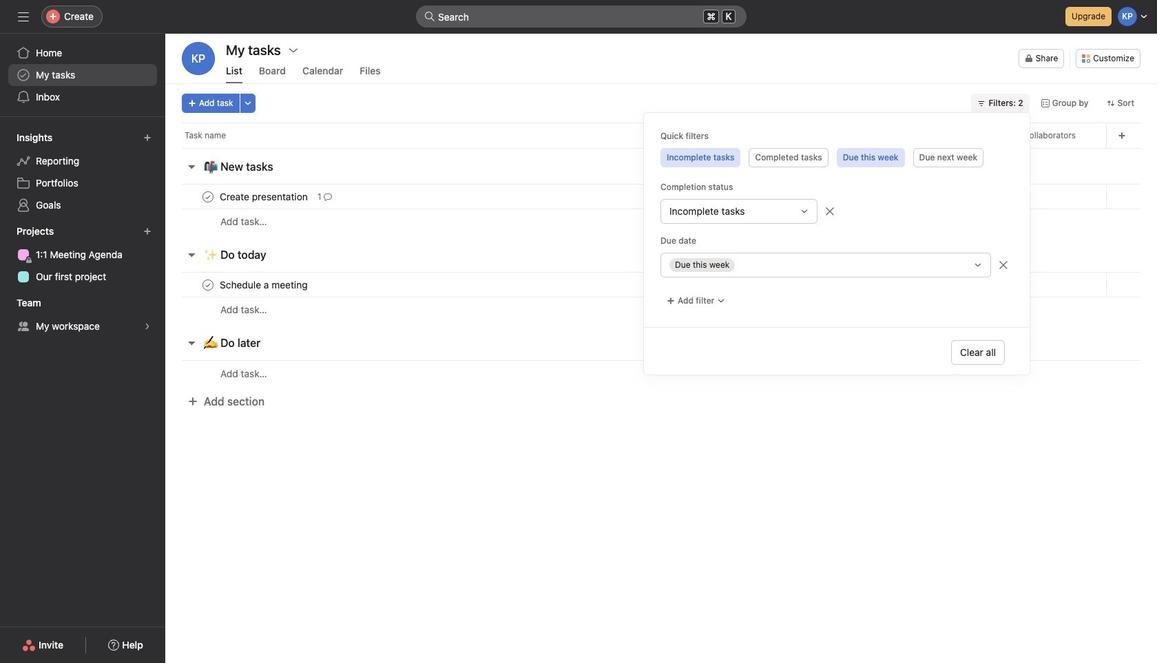 Task type: vqa. For each thing, say whether or not it's contained in the screenshot.
topmost "cell"
yes



Task type: describe. For each thing, give the bounding box(es) containing it.
add field image
[[1118, 132, 1127, 140]]

more actions image
[[244, 99, 252, 108]]

2 collapse task list for this group image from the top
[[186, 338, 197, 349]]

projects element
[[0, 219, 165, 291]]

hide sidebar image
[[18, 11, 29, 22]]

see details, my workspace image
[[143, 323, 152, 331]]

1 group from the top
[[661, 199, 1014, 224]]

global element
[[0, 34, 165, 116]]

mark complete image
[[200, 188, 216, 205]]

cell for create presentation 'cell'
[[901, 184, 1019, 209]]

new insights image
[[143, 134, 152, 142]]

2 group from the top
[[661, 253, 1014, 278]]

mark complete checkbox for task name "text field" inside the schedule a meeting cell
[[200, 277, 216, 293]]

header 📬 new tasks tree grid
[[165, 184, 1158, 234]]

mark complete checkbox for task name "text field" in the create presentation 'cell'
[[200, 188, 216, 205]]

cell for schedule a meeting cell
[[901, 272, 1019, 298]]

prominent image
[[425, 11, 436, 22]]

Search tasks, projects, and more text field
[[416, 6, 747, 28]]

header ✨ do today tree grid
[[165, 272, 1158, 323]]

create presentation cell
[[165, 184, 682, 209]]

schedule a meeting cell
[[165, 272, 682, 298]]



Task type: locate. For each thing, give the bounding box(es) containing it.
1 mark complete checkbox from the top
[[200, 188, 216, 205]]

view profile settings image
[[182, 42, 215, 75]]

move tasks between sections image inside create presentation 'cell'
[[641, 193, 649, 201]]

mark complete image
[[200, 277, 216, 293]]

1 vertical spatial cell
[[901, 272, 1019, 298]]

1 collapse task list for this group image from the top
[[186, 161, 197, 172]]

0 vertical spatial task name text field
[[217, 190, 312, 204]]

0 vertical spatial move tasks between sections image
[[641, 193, 649, 201]]

0 vertical spatial collapse task list for this group image
[[186, 161, 197, 172]]

collapse task list for this group image
[[186, 249, 197, 260]]

teams element
[[0, 291, 165, 340]]

1 vertical spatial group
[[661, 253, 1014, 278]]

remove image
[[825, 206, 836, 217], [999, 260, 1010, 271]]

1 horizontal spatial remove image
[[999, 260, 1010, 271]]

mark complete checkbox inside create presentation 'cell'
[[200, 188, 216, 205]]

task name text field right mark complete icon
[[217, 278, 312, 292]]

mark complete checkbox inside schedule a meeting cell
[[200, 277, 216, 293]]

cell inside header 📬 new tasks tree grid
[[901, 184, 1019, 209]]

None field
[[416, 6, 747, 28]]

2 task name text field from the top
[[217, 278, 312, 292]]

0 vertical spatial group
[[661, 199, 1014, 224]]

remove image for 1st 'group'
[[825, 206, 836, 217]]

new project or portfolio image
[[143, 227, 152, 236]]

task name text field inside schedule a meeting cell
[[217, 278, 312, 292]]

1 vertical spatial remove image
[[999, 260, 1010, 271]]

cell
[[901, 184, 1019, 209], [901, 272, 1019, 298]]

2 mark complete checkbox from the top
[[200, 277, 216, 293]]

task name text field for mark complete icon
[[217, 278, 312, 292]]

0 vertical spatial mark complete checkbox
[[200, 188, 216, 205]]

1 vertical spatial mark complete checkbox
[[200, 277, 216, 293]]

group
[[661, 199, 1014, 224], [661, 253, 1014, 278]]

0 vertical spatial cell
[[901, 184, 1019, 209]]

1 cell from the top
[[901, 184, 1019, 209]]

collapse task list for this group image
[[186, 161, 197, 172], [186, 338, 197, 349]]

1 vertical spatial task name text field
[[217, 278, 312, 292]]

1 vertical spatial collapse task list for this group image
[[186, 338, 197, 349]]

task name text field inside create presentation 'cell'
[[217, 190, 312, 204]]

task name text field for mark complete image
[[217, 190, 312, 204]]

task name text field right mark complete image
[[217, 190, 312, 204]]

row
[[165, 123, 1158, 148], [182, 147, 1141, 149], [165, 184, 1158, 209], [165, 209, 1158, 234], [165, 272, 1158, 298], [165, 297, 1158, 323], [165, 360, 1158, 387]]

move tasks between sections image
[[641, 193, 649, 201], [641, 281, 649, 289]]

Task name text field
[[217, 190, 312, 204], [217, 278, 312, 292]]

show options image
[[288, 45, 299, 56]]

remove image for 2nd 'group'
[[999, 260, 1010, 271]]

0 vertical spatial remove image
[[825, 206, 836, 217]]

1 vertical spatial move tasks between sections image
[[641, 281, 649, 289]]

2 move tasks between sections image from the top
[[641, 281, 649, 289]]

insights element
[[0, 125, 165, 219]]

1 task name text field from the top
[[217, 190, 312, 204]]

0 horizontal spatial remove image
[[825, 206, 836, 217]]

2 cell from the top
[[901, 272, 1019, 298]]

1 move tasks between sections image from the top
[[641, 193, 649, 201]]

1 comment image
[[324, 193, 332, 201]]

Mark complete checkbox
[[200, 188, 216, 205], [200, 277, 216, 293]]



